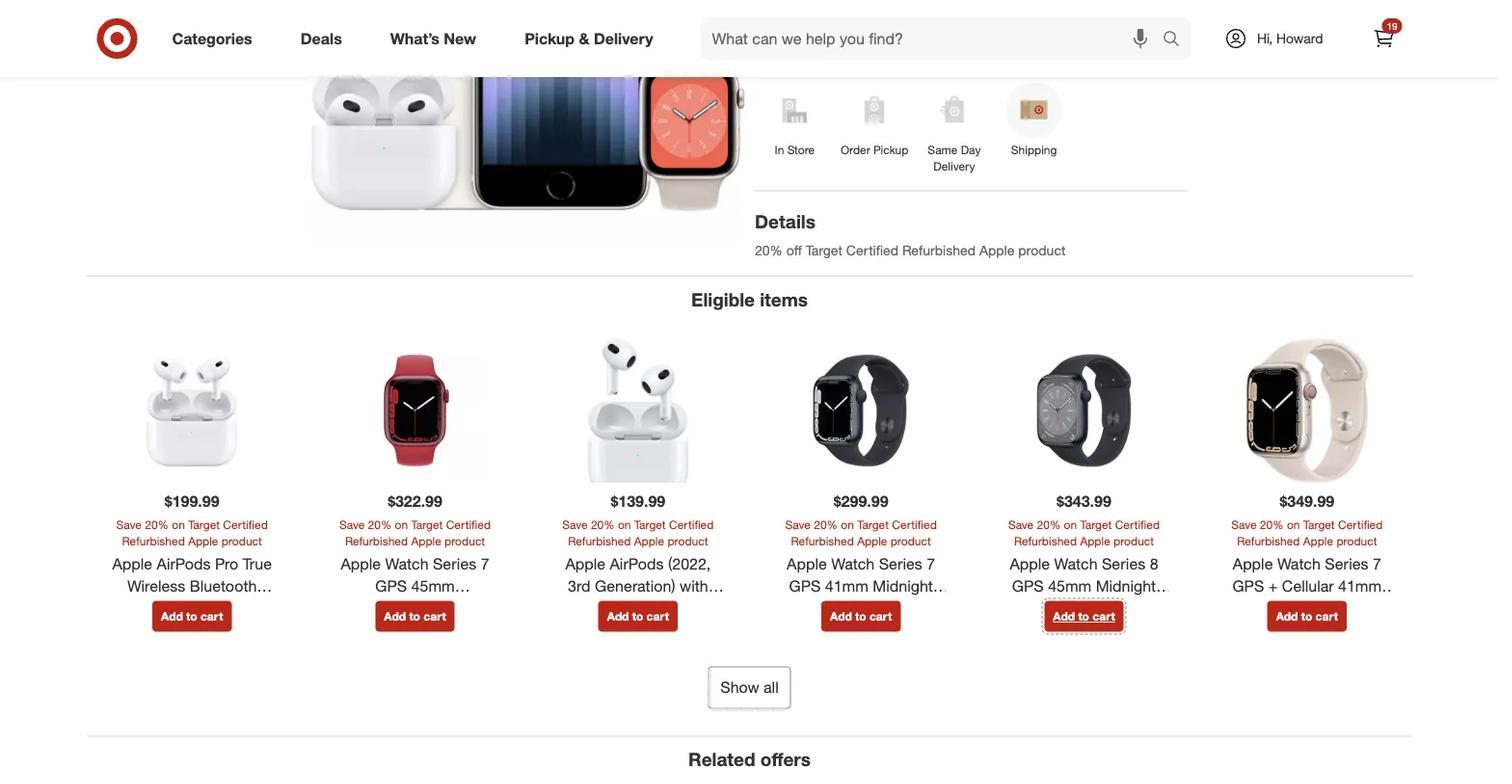Task type: describe. For each thing, give the bounding box(es) containing it.
19
[[1387, 20, 1398, 32]]

add for $299.99
[[830, 610, 852, 624]]

$322.99
[[388, 492, 443, 511]]

save for $349.99
[[1232, 518, 1257, 532]]

shop...
[[849, 50, 890, 67]]

cart for $349.99
[[1316, 610, 1338, 624]]

on for $139.99
[[618, 518, 631, 532]]

deals
[[301, 29, 342, 48]]

product for $349.99
[[1337, 534, 1377, 549]]

refurbished for $343.99
[[1014, 534, 1077, 549]]

pickup & delivery
[[525, 29, 653, 48]]

on for $299.99
[[841, 518, 854, 532]]

details 20% off target certified refurbished apple product
[[755, 211, 1066, 259]]

target for $299.99
[[857, 518, 889, 532]]

add to cart button for $349.99
[[1268, 601, 1347, 632]]

save for $199.99
[[116, 518, 142, 532]]

to for $322.99
[[409, 610, 420, 624]]

all
[[764, 679, 779, 697]]

pickup & delivery link
[[508, 17, 677, 60]]

add to cart button for $343.99
[[1045, 601, 1124, 632]]

off
[[787, 242, 802, 259]]

add to cart for $199.99
[[161, 610, 223, 624]]

refurbished for $349.99
[[1237, 534, 1300, 549]]

$349.99 save 20% on target certified refurbished apple product
[[1232, 492, 1383, 549]]

same day delivery
[[928, 143, 981, 174]]

valid
[[755, 50, 784, 67]]

delivery for &
[[594, 29, 653, 48]]

target for $199.99
[[188, 518, 220, 532]]

product for $139.99
[[668, 534, 708, 549]]

$322.99 save 20% on target certified refurbished apple product
[[339, 492, 491, 549]]

$299.99 save 20% on target certified refurbished apple product
[[785, 492, 937, 549]]

show all
[[721, 679, 779, 697]]

to for $199.99
[[186, 610, 197, 624]]

$343.99
[[1057, 492, 1112, 511]]

same
[[928, 143, 958, 157]]

on for $349.99
[[1287, 518, 1300, 532]]

refurbished for $322.99
[[345, 534, 408, 549]]

certified for $199.99
[[223, 518, 268, 532]]

20% for $299.99
[[814, 518, 838, 532]]

20% for $343.99
[[1037, 518, 1061, 532]]

cart for $299.99
[[870, 610, 892, 624]]

on for $199.99
[[172, 518, 185, 532]]

apple for $349.99
[[1304, 534, 1334, 549]]

certified for $343.99
[[1115, 518, 1160, 532]]

save for $299.99
[[785, 518, 811, 532]]

20% for $139.99
[[591, 518, 615, 532]]

1 horizontal spatial pickup
[[874, 143, 909, 157]]

in store
[[775, 143, 815, 157]]

show
[[721, 679, 759, 697]]

$343.99 save 20% on target certified refurbished apple product
[[1009, 492, 1160, 549]]

target for $139.99
[[634, 518, 666, 532]]

19 link
[[1363, 17, 1405, 60]]

search button
[[1154, 17, 1201, 64]]

add for $322.99
[[384, 610, 406, 624]]

product for $199.99
[[222, 534, 262, 549]]

to for $349.99
[[1302, 610, 1313, 624]]

show all link
[[708, 667, 791, 709]]

categories link
[[156, 17, 276, 60]]

add for $343.99
[[1053, 610, 1075, 624]]

$199.99 save 20% on target certified refurbished apple product
[[116, 492, 268, 549]]

cart for $322.99
[[424, 610, 446, 624]]

&
[[579, 29, 590, 48]]

store
[[788, 143, 815, 157]]

apple for $322.99
[[411, 534, 441, 549]]

certified for $299.99
[[892, 518, 937, 532]]

20% for $322.99
[[368, 518, 392, 532]]

categories
[[172, 29, 252, 48]]

certified inside details 20% off target certified refurbished apple product
[[846, 242, 899, 259]]

refurbished for $139.99
[[568, 534, 631, 549]]

add for $199.99
[[161, 610, 183, 624]]

product for $299.99
[[891, 534, 931, 549]]

add to cart button for $299.99
[[822, 601, 901, 632]]

save for $139.99
[[562, 518, 588, 532]]

to for $299.99
[[855, 610, 867, 624]]

20% inside details 20% off target certified refurbished apple product
[[755, 242, 783, 259]]

what's new link
[[374, 17, 501, 60]]

delivery for day
[[934, 159, 975, 174]]



Task type: locate. For each thing, give the bounding box(es) containing it.
20% for $349.99
[[1260, 518, 1284, 532]]

items
[[760, 288, 808, 311]]

5 add from the left
[[1053, 610, 1075, 624]]

5 add to cart from the left
[[1053, 610, 1115, 624]]

you
[[824, 50, 846, 67]]

20% down $349.99
[[1260, 518, 1284, 532]]

3 add to cart button from the left
[[598, 601, 678, 632]]

add to cart for $299.99
[[830, 610, 892, 624]]

20% down $139.99 at the bottom
[[591, 518, 615, 532]]

product inside $299.99 save 20% on target certified refurbished apple product
[[891, 534, 931, 549]]

$139.99 save 20% on target certified refurbished apple product
[[562, 492, 714, 549]]

20% for $199.99
[[145, 518, 169, 532]]

target down $322.99
[[411, 518, 443, 532]]

on down $343.99
[[1064, 518, 1077, 532]]

search
[[1154, 31, 1201, 50]]

to
[[186, 610, 197, 624], [409, 610, 420, 624], [632, 610, 643, 624], [855, 610, 867, 624], [1078, 610, 1090, 624], [1302, 610, 1313, 624]]

target for $349.99
[[1304, 518, 1335, 532]]

pickup
[[525, 29, 575, 48], [874, 143, 909, 157]]

target inside $139.99 save 20% on target certified refurbished apple product
[[634, 518, 666, 532]]

2 on from the left
[[395, 518, 408, 532]]

3 save from the left
[[562, 518, 588, 532]]

target
[[806, 242, 843, 259], [188, 518, 220, 532], [411, 518, 443, 532], [634, 518, 666, 532], [857, 518, 889, 532], [1080, 518, 1112, 532], [1304, 518, 1335, 532]]

refurbished inside "$349.99 save 20% on target certified refurbished apple product"
[[1237, 534, 1300, 549]]

howard
[[1277, 30, 1324, 47]]

5 save from the left
[[1009, 518, 1034, 532]]

target down $199.99
[[188, 518, 220, 532]]

certified inside $299.99 save 20% on target certified refurbished apple product
[[892, 518, 937, 532]]

20% down $343.99
[[1037, 518, 1061, 532]]

add to cart for $139.99
[[607, 610, 669, 624]]

what's new
[[390, 29, 477, 48]]

add to cart for $343.99
[[1053, 610, 1115, 624]]

product inside $199.99 save 20% on target certified refurbished apple product
[[222, 534, 262, 549]]

apple inside $322.99 save 20% on target certified refurbished apple product
[[411, 534, 441, 549]]

save inside "$349.99 save 20% on target certified refurbished apple product"
[[1232, 518, 1257, 532]]

apple
[[980, 242, 1015, 259], [188, 534, 218, 549], [411, 534, 441, 549], [634, 534, 664, 549], [857, 534, 888, 549], [1080, 534, 1111, 549], [1304, 534, 1334, 549]]

target down $299.99 at right
[[857, 518, 889, 532]]

6 to from the left
[[1302, 610, 1313, 624]]

pickup left &
[[525, 29, 575, 48]]

1 on from the left
[[172, 518, 185, 532]]

on down $299.99 at right
[[841, 518, 854, 532]]

20% left the off
[[755, 242, 783, 259]]

save inside $343.99 save 20% on target certified refurbished apple product
[[1009, 518, 1034, 532]]

3 cart from the left
[[647, 610, 669, 624]]

3 to from the left
[[632, 610, 643, 624]]

on inside "$349.99 save 20% on target certified refurbished apple product"
[[1287, 518, 1300, 532]]

product inside $343.99 save 20% on target certified refurbished apple product
[[1114, 534, 1154, 549]]

6 add to cart from the left
[[1276, 610, 1338, 624]]

20% inside $343.99 save 20% on target certified refurbished apple product
[[1037, 518, 1061, 532]]

save for $343.99
[[1009, 518, 1034, 532]]

target inside $322.99 save 20% on target certified refurbished apple product
[[411, 518, 443, 532]]

order pickup
[[841, 143, 909, 157]]

delivery inside same day delivery
[[934, 159, 975, 174]]

1 add to cart from the left
[[161, 610, 223, 624]]

target right the off
[[806, 242, 843, 259]]

1 horizontal spatial delivery
[[934, 159, 975, 174]]

2 add to cart button from the left
[[375, 601, 455, 632]]

20% down $199.99
[[145, 518, 169, 532]]

apple for $199.99
[[188, 534, 218, 549]]

target for $322.99
[[411, 518, 443, 532]]

add to cart button for $322.99
[[375, 601, 455, 632]]

2 add to cart from the left
[[384, 610, 446, 624]]

2 cart from the left
[[424, 610, 446, 624]]

apple inside $299.99 save 20% on target certified refurbished apple product
[[857, 534, 888, 549]]

refurbished for $199.99
[[122, 534, 185, 549]]

save for $322.99
[[339, 518, 365, 532]]

certified for $349.99
[[1338, 518, 1383, 532]]

4 save from the left
[[785, 518, 811, 532]]

add to cart
[[161, 610, 223, 624], [384, 610, 446, 624], [607, 610, 669, 624], [830, 610, 892, 624], [1053, 610, 1115, 624], [1276, 610, 1338, 624]]

apple inside $139.99 save 20% on target certified refurbished apple product
[[634, 534, 664, 549]]

20% inside $322.99 save 20% on target certified refurbished apple product
[[368, 518, 392, 532]]

5 add to cart button from the left
[[1045, 601, 1124, 632]]

on
[[172, 518, 185, 532], [395, 518, 408, 532], [618, 518, 631, 532], [841, 518, 854, 532], [1064, 518, 1077, 532], [1287, 518, 1300, 532]]

cart for $343.99
[[1093, 610, 1115, 624]]

20% down $322.99
[[368, 518, 392, 532]]

add to cart for $322.99
[[384, 610, 446, 624]]

refurbished down $349.99
[[1237, 534, 1300, 549]]

certified inside $322.99 save 20% on target certified refurbished apple product
[[446, 518, 491, 532]]

refurbished down $299.99 at right
[[791, 534, 854, 549]]

5 cart from the left
[[1093, 610, 1115, 624]]

product inside details 20% off target certified refurbished apple product
[[1019, 242, 1066, 259]]

certified for $322.99
[[446, 518, 491, 532]]

refurbished inside $343.99 save 20% on target certified refurbished apple product
[[1014, 534, 1077, 549]]

target down $343.99
[[1080, 518, 1112, 532]]

refurbished down $139.99 at the bottom
[[568, 534, 631, 549]]

add
[[161, 610, 183, 624], [384, 610, 406, 624], [607, 610, 629, 624], [830, 610, 852, 624], [1053, 610, 1075, 624], [1276, 610, 1298, 624]]

on for $343.99
[[1064, 518, 1077, 532]]

refurbished down $322.99
[[345, 534, 408, 549]]

on inside $199.99 save 20% on target certified refurbished apple product
[[172, 518, 185, 532]]

4 add from the left
[[830, 610, 852, 624]]

certified inside $199.99 save 20% on target certified refurbished apple product
[[223, 518, 268, 532]]

target for $343.99
[[1080, 518, 1112, 532]]

refurbished for $299.99
[[791, 534, 854, 549]]

5 on from the left
[[1064, 518, 1077, 532]]

what's
[[390, 29, 440, 48]]

1 save from the left
[[116, 518, 142, 532]]

product
[[1019, 242, 1066, 259], [222, 534, 262, 549], [445, 534, 485, 549], [668, 534, 708, 549], [891, 534, 931, 549], [1114, 534, 1154, 549], [1337, 534, 1377, 549]]

shipping
[[1011, 143, 1057, 157]]

valid when you shop...
[[755, 50, 890, 67]]

refurbished
[[903, 242, 976, 259], [122, 534, 185, 549], [345, 534, 408, 549], [568, 534, 631, 549], [791, 534, 854, 549], [1014, 534, 1077, 549], [1237, 534, 1300, 549]]

1 add from the left
[[161, 610, 183, 624]]

on inside $139.99 save 20% on target certified refurbished apple product
[[618, 518, 631, 532]]

on down $199.99
[[172, 518, 185, 532]]

$199.99
[[165, 492, 219, 511]]

3 add from the left
[[607, 610, 629, 624]]

target down $139.99 at the bottom
[[634, 518, 666, 532]]

pickup right order
[[874, 143, 909, 157]]

new
[[444, 29, 477, 48]]

target inside $199.99 save 20% on target certified refurbished apple product
[[188, 518, 220, 532]]

20% inside $199.99 save 20% on target certified refurbished apple product
[[145, 518, 169, 532]]

6 on from the left
[[1287, 518, 1300, 532]]

0 horizontal spatial delivery
[[594, 29, 653, 48]]

1 add to cart button from the left
[[152, 601, 232, 632]]

20%
[[755, 242, 783, 259], [145, 518, 169, 532], [368, 518, 392, 532], [591, 518, 615, 532], [814, 518, 838, 532], [1037, 518, 1061, 532], [1260, 518, 1284, 532]]

details
[[755, 211, 816, 233]]

2 add from the left
[[384, 610, 406, 624]]

hi,
[[1257, 30, 1273, 47]]

2 to from the left
[[409, 610, 420, 624]]

on down $139.99 at the bottom
[[618, 518, 631, 532]]

product inside $322.99 save 20% on target certified refurbished apple product
[[445, 534, 485, 549]]

certified inside $343.99 save 20% on target certified refurbished apple product
[[1115, 518, 1160, 532]]

to for $343.99
[[1078, 610, 1090, 624]]

delivery
[[594, 29, 653, 48], [934, 159, 975, 174]]

refurbished down $199.99
[[122, 534, 185, 549]]

20% inside $139.99 save 20% on target certified refurbished apple product
[[591, 518, 615, 532]]

eligible items
[[691, 288, 808, 311]]

on down $322.99
[[395, 518, 408, 532]]

$299.99
[[834, 492, 889, 511]]

0 vertical spatial delivery
[[594, 29, 653, 48]]

4 add to cart button from the left
[[822, 601, 901, 632]]

add to cart for $349.99
[[1276, 610, 1338, 624]]

4 cart from the left
[[870, 610, 892, 624]]

product for $322.99
[[445, 534, 485, 549]]

apple inside "$349.99 save 20% on target certified refurbished apple product"
[[1304, 534, 1334, 549]]

cart for $199.99
[[201, 610, 223, 624]]

save inside $139.99 save 20% on target certified refurbished apple product
[[562, 518, 588, 532]]

in
[[775, 143, 784, 157]]

certified inside $139.99 save 20% on target certified refurbished apple product
[[669, 518, 714, 532]]

deals link
[[284, 17, 366, 60]]

refurbished inside $139.99 save 20% on target certified refurbished apple product
[[568, 534, 631, 549]]

3 add to cart from the left
[[607, 610, 669, 624]]

on inside $299.99 save 20% on target certified refurbished apple product
[[841, 518, 854, 532]]

refurbished inside $322.99 save 20% on target certified refurbished apple product
[[345, 534, 408, 549]]

refurbished down $343.99
[[1014, 534, 1077, 549]]

target inside "$349.99 save 20% on target certified refurbished apple product"
[[1304, 518, 1335, 532]]

add for $139.99
[[607, 610, 629, 624]]

20% down $299.99 at right
[[814, 518, 838, 532]]

4 to from the left
[[855, 610, 867, 624]]

1 vertical spatial pickup
[[874, 143, 909, 157]]

delivery down the 'same' at the top
[[934, 159, 975, 174]]

order
[[841, 143, 870, 157]]

product inside "$349.99 save 20% on target certified refurbished apple product"
[[1337, 534, 1377, 549]]

delivery right &
[[594, 29, 653, 48]]

save inside $322.99 save 20% on target certified refurbished apple product
[[339, 518, 365, 532]]

add for $349.99
[[1276, 610, 1298, 624]]

1 cart from the left
[[201, 610, 223, 624]]

apple for $299.99
[[857, 534, 888, 549]]

product for $343.99
[[1114, 534, 1154, 549]]

1 vertical spatial delivery
[[934, 159, 975, 174]]

6 cart from the left
[[1316, 610, 1338, 624]]

20% inside "$349.99 save 20% on target certified refurbished apple product"
[[1260, 518, 1284, 532]]

on down $349.99
[[1287, 518, 1300, 532]]

to for $139.99
[[632, 610, 643, 624]]

4 on from the left
[[841, 518, 854, 532]]

add to cart button for $199.99
[[152, 601, 232, 632]]

refurbished down same day delivery
[[903, 242, 976, 259]]

target down $349.99
[[1304, 518, 1335, 532]]

apple inside $343.99 save 20% on target certified refurbished apple product
[[1080, 534, 1111, 549]]

cart for $139.99
[[647, 610, 669, 624]]

6 add to cart button from the left
[[1268, 601, 1347, 632]]

refurbished inside details 20% off target certified refurbished apple product
[[903, 242, 976, 259]]

certified
[[846, 242, 899, 259], [223, 518, 268, 532], [446, 518, 491, 532], [669, 518, 714, 532], [892, 518, 937, 532], [1115, 518, 1160, 532], [1338, 518, 1383, 532]]

when
[[787, 50, 820, 67]]

target inside $343.99 save 20% on target certified refurbished apple product
[[1080, 518, 1112, 532]]

eligible
[[691, 288, 755, 311]]

certified inside "$349.99 save 20% on target certified refurbished apple product"
[[1338, 518, 1383, 532]]

0 vertical spatial pickup
[[525, 29, 575, 48]]

target inside details 20% off target certified refurbished apple product
[[806, 242, 843, 259]]

What can we help you find? suggestions appear below search field
[[701, 17, 1168, 60]]

save inside $299.99 save 20% on target certified refurbished apple product
[[785, 518, 811, 532]]

hi, howard
[[1257, 30, 1324, 47]]

add to cart button
[[152, 601, 232, 632], [375, 601, 455, 632], [598, 601, 678, 632], [822, 601, 901, 632], [1045, 601, 1124, 632], [1268, 601, 1347, 632]]

refurbished inside $299.99 save 20% on target certified refurbished apple product
[[791, 534, 854, 549]]

on for $322.99
[[395, 518, 408, 532]]

2 save from the left
[[339, 518, 365, 532]]

on inside $343.99 save 20% on target certified refurbished apple product
[[1064, 518, 1077, 532]]

apple for $139.99
[[634, 534, 664, 549]]

$349.99
[[1280, 492, 1335, 511]]

save
[[116, 518, 142, 532], [339, 518, 365, 532], [562, 518, 588, 532], [785, 518, 811, 532], [1009, 518, 1034, 532], [1232, 518, 1257, 532]]

apple for $343.99
[[1080, 534, 1111, 549]]

5 to from the left
[[1078, 610, 1090, 624]]

cart
[[201, 610, 223, 624], [424, 610, 446, 624], [647, 610, 669, 624], [870, 610, 892, 624], [1093, 610, 1115, 624], [1316, 610, 1338, 624]]

product inside $139.99 save 20% on target certified refurbished apple product
[[668, 534, 708, 549]]

apple inside details 20% off target certified refurbished apple product
[[980, 242, 1015, 259]]

$139.99
[[611, 492, 666, 511]]

6 save from the left
[[1232, 518, 1257, 532]]

refurbished inside $199.99 save 20% on target certified refurbished apple product
[[122, 534, 185, 549]]

1 to from the left
[[186, 610, 197, 624]]

3 on from the left
[[618, 518, 631, 532]]

add to cart button for $139.99
[[598, 601, 678, 632]]

day
[[961, 143, 981, 157]]

certified for $139.99
[[669, 518, 714, 532]]

apple inside $199.99 save 20% on target certified refurbished apple product
[[188, 534, 218, 549]]

6 add from the left
[[1276, 610, 1298, 624]]

target inside $299.99 save 20% on target certified refurbished apple product
[[857, 518, 889, 532]]

on inside $322.99 save 20% on target certified refurbished apple product
[[395, 518, 408, 532]]

0 horizontal spatial pickup
[[525, 29, 575, 48]]

20% inside $299.99 save 20% on target certified refurbished apple product
[[814, 518, 838, 532]]

4 add to cart from the left
[[830, 610, 892, 624]]

save inside $199.99 save 20% on target certified refurbished apple product
[[116, 518, 142, 532]]



Task type: vqa. For each thing, say whether or not it's contained in the screenshot.
Target corresponding to $322.99
yes



